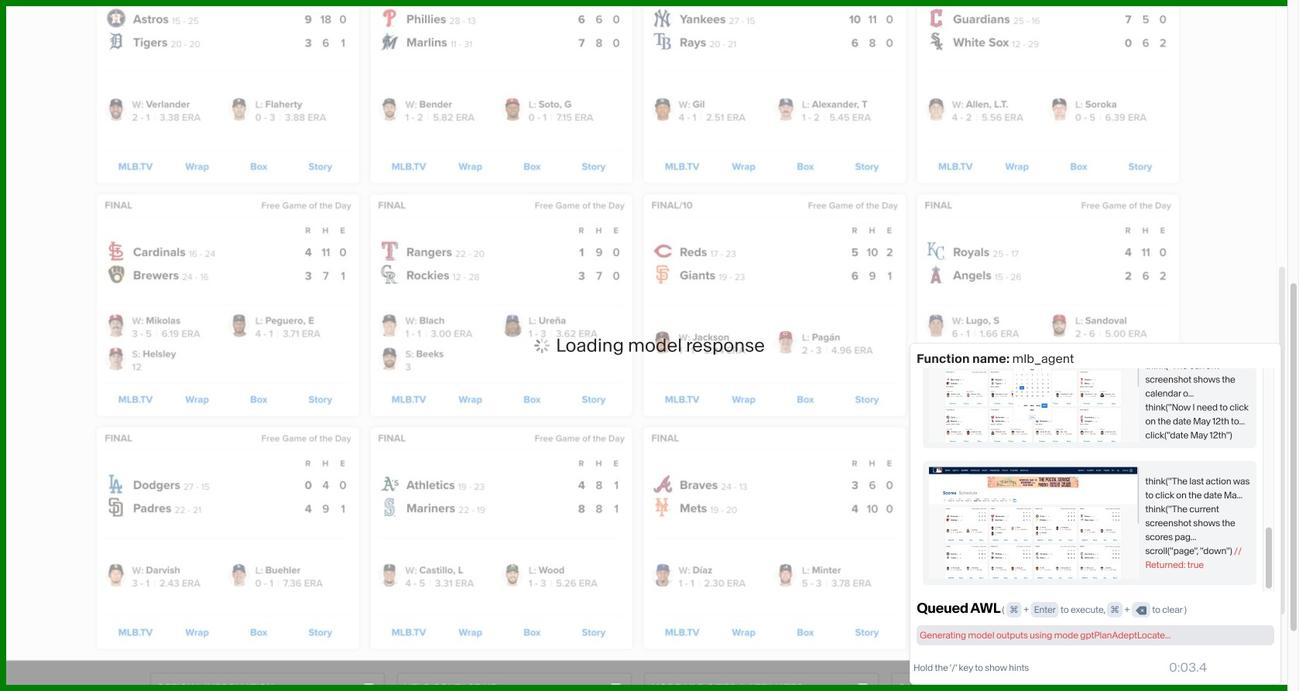 Task type: locate. For each thing, give the bounding box(es) containing it.
castillo, l image
[[382, 532, 404, 554]]

cardinals image
[[108, 209, 127, 228]]

verlander image
[[106, 65, 128, 88]]

tigers image
[[108, 0, 127, 18]]

darvish image
[[106, 532, 128, 554]]

braves image
[[660, 442, 678, 461]]

seattle mariners, 22 wins and 19 losses element
[[463, 473, 490, 484]]

padres image
[[108, 465, 127, 484]]

blach image
[[382, 282, 404, 304]]

allen, l.t. image
[[933, 65, 956, 88]]

pagán image
[[782, 298, 804, 321]]

brewers image
[[108, 232, 127, 251]]

mcarthur image
[[933, 315, 956, 338]]

white sox image
[[936, 0, 954, 18]]

bender image
[[382, 65, 404, 88]]

buehler image
[[230, 532, 253, 554]]

rays image
[[660, 0, 678, 18]]

helsley image
[[106, 315, 128, 338]]

soroka image
[[1058, 65, 1080, 88]]



Task type: vqa. For each thing, say whether or not it's contained in the screenshot.
team
no



Task type: describe. For each thing, give the bounding box(es) containing it.
dodgers image
[[108, 442, 127, 461]]

athletics image
[[384, 442, 402, 461]]

marlins image
[[384, 0, 402, 18]]

rangers image
[[384, 209, 402, 228]]

royals image
[[936, 209, 954, 228]]

gil image
[[657, 65, 680, 88]]

angels image
[[936, 232, 954, 251]]

mikolas image
[[106, 282, 128, 304]]

flaherty image
[[230, 65, 253, 88]]

beeks image
[[382, 315, 404, 338]]

mets image
[[660, 465, 678, 484]]

soto, g image
[[506, 65, 528, 88]]

díaz image
[[657, 532, 680, 554]]

lugo, s image
[[933, 282, 956, 304]]

minter image
[[782, 532, 804, 554]]

wood image
[[506, 532, 528, 554]]

giants image
[[660, 232, 678, 251]]

jackson image
[[657, 298, 680, 321]]

alexander, t image
[[782, 65, 804, 88]]

reds image
[[660, 209, 678, 228]]

mariners image
[[384, 465, 402, 484]]

rockies image
[[384, 232, 402, 251]]



